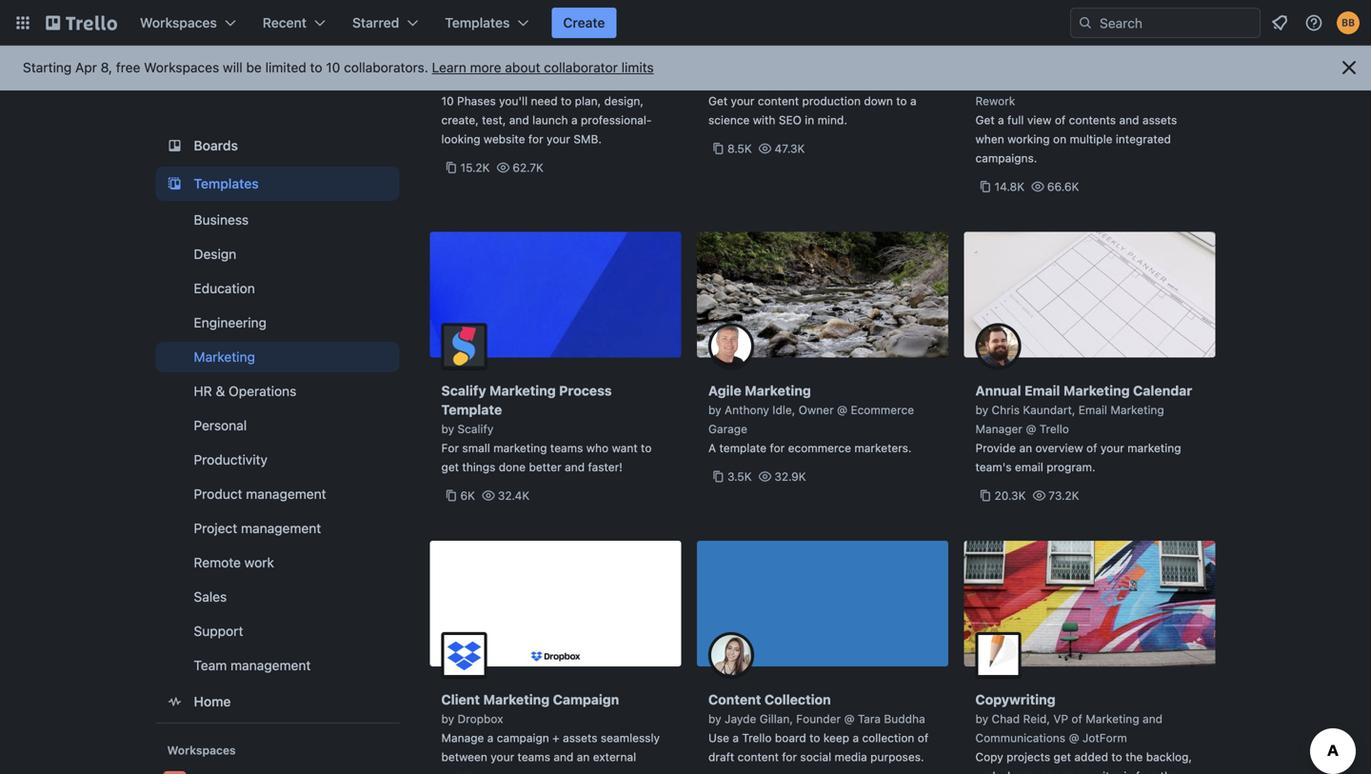 Task type: locate. For each thing, give the bounding box(es) containing it.
get down for
[[441, 460, 459, 474]]

@ down the kaundart,
[[1026, 422, 1037, 436]]

by left chris
[[976, 403, 989, 417]]

ecommerce
[[851, 403, 914, 417]]

@ left tara
[[844, 712, 855, 726]]

teams up better
[[550, 441, 583, 455]]

templates up more
[[445, 15, 510, 30]]

marketing down calendar
[[1111, 403, 1165, 417]]

assets up integrated
[[1143, 113, 1177, 127]]

by down agile
[[709, 403, 722, 417]]

management down support link at the bottom
[[231, 658, 311, 673]]

by left chad
[[976, 712, 989, 726]]

chad
[[992, 712, 1020, 726]]

agile marketing by anthony idle, owner @ ecommerce garage a template for ecommerce marketers.
[[709, 383, 914, 455]]

hr
[[194, 383, 212, 399]]

marketing
[[494, 441, 547, 455], [1128, 441, 1181, 455]]

management
[[246, 486, 326, 502], [241, 520, 321, 536], [231, 658, 311, 673]]

management inside product management link
[[246, 486, 326, 502]]

founder up need
[[536, 56, 580, 70]]

pauline left "wiles"
[[597, 56, 636, 70]]

@ inside agile marketing by anthony idle, owner @ ecommerce garage a template for ecommerce marketers.
[[837, 403, 848, 417]]

scalify
[[441, 383, 486, 399], [458, 422, 494, 436]]

trello for email
[[1040, 422, 1069, 436]]

team management
[[194, 658, 311, 673]]

management inside the 'team management' link
[[231, 658, 311, 673]]

marketing up the jotform
[[1086, 712, 1140, 726]]

and down you'll on the top left of the page
[[509, 113, 529, 127]]

1 horizontal spatial assets
[[1143, 113, 1177, 127]]

1 vertical spatial teams
[[518, 751, 551, 764]]

0 vertical spatial an
[[1020, 441, 1032, 455]]

boards
[[194, 138, 238, 153]]

0 horizontal spatial email
[[1025, 383, 1060, 399]]

weiss,
[[748, 56, 783, 70]]

limited
[[265, 60, 307, 75]]

delilah
[[992, 75, 1028, 89]]

chris
[[992, 403, 1020, 417]]

marketing up contents
[[1084, 75, 1138, 89]]

free right is
[[1136, 770, 1157, 774]]

copywriter
[[1064, 770, 1121, 774]]

scalify up "small"
[[458, 422, 494, 436]]

want
[[612, 441, 638, 455]]

will
[[223, 60, 243, 75]]

content right draft
[[738, 751, 779, 764]]

education link
[[156, 273, 400, 304]]

founder inside by r.j. weiss, founder @ the ways to wealth get your content production down to a science with seo in mind.
[[786, 56, 831, 70]]

copy
[[976, 751, 1004, 764]]

0 vertical spatial assets
[[1143, 113, 1177, 127]]

1 horizontal spatial free
[[1136, 770, 1157, 774]]

1 horizontal spatial pauline
[[597, 56, 636, 70]]

email
[[1015, 460, 1044, 474]]

0 vertical spatial trello
[[1040, 422, 1069, 436]]

support
[[194, 623, 243, 639]]

by up for
[[441, 422, 454, 436]]

1 vertical spatial get
[[976, 113, 995, 127]]

1 marketing from the left
[[494, 441, 547, 455]]

marketing down calendar
[[1128, 441, 1181, 455]]

0 vertical spatial 10
[[326, 60, 340, 75]]

by inside the client marketing campaign by dropbox manage a campaign + assets seamlessly between your teams and an external agency.
[[441, 712, 454, 726]]

0 vertical spatial templates
[[445, 15, 510, 30]]

garage
[[709, 422, 748, 436]]

0 horizontal spatial get
[[709, 94, 728, 108]]

between
[[441, 751, 488, 764]]

teams down campaign
[[518, 751, 551, 764]]

0 vertical spatial design
[[488, 75, 525, 89]]

annual
[[976, 383, 1022, 399]]

a inside copywriting by chad reid, vp of marketing and communications @ jotform copy projects get added to the backlog, and whenever a copywriter is free the
[[1054, 770, 1061, 774]]

0 horizontal spatial marketing
[[494, 441, 547, 455]]

1 horizontal spatial marketing
[[1128, 441, 1181, 455]]

anthony idle, owner @ ecommerce garage image
[[709, 323, 754, 369]]

workspaces
[[140, 15, 217, 30], [144, 60, 219, 75], [167, 744, 236, 757]]

a inside the client marketing campaign by dropbox manage a campaign + assets seamlessly between your teams and an external agency.
[[487, 731, 494, 745]]

by inside annual email marketing calendar by chris kaundart, email marketing manager @ trello provide an overview of your marketing team's email program.
[[976, 403, 989, 417]]

get down wealth
[[709, 94, 728, 108]]

your inside by r.j. weiss, founder @ the ways to wealth get your content production down to a science with seo in mind.
[[731, 94, 755, 108]]

1 horizontal spatial 10
[[441, 94, 454, 108]]

1 vertical spatial for
[[770, 441, 785, 455]]

on
[[1053, 132, 1067, 146]]

design inside by pauline wiles, founder @ pauline wiles website design 10 phases you'll need to plan, design, create, test, and launch a professional- looking website for your smb.
[[488, 75, 525, 89]]

a left full
[[998, 113, 1004, 127]]

0 vertical spatial management
[[246, 486, 326, 502]]

1 vertical spatial design
[[194, 246, 236, 262]]

templates button
[[434, 8, 540, 38]]

2 vertical spatial management
[[231, 658, 311, 673]]

1 horizontal spatial an
[[1020, 441, 1032, 455]]

and up the backlog,
[[1143, 712, 1163, 726]]

by inside agile marketing by anthony idle, owner @ ecommerce garage a template for ecommerce marketers.
[[709, 403, 722, 417]]

@ right owner
[[837, 403, 848, 417]]

by up rework
[[976, 75, 989, 89]]

full
[[1008, 113, 1024, 127]]

seo
[[779, 113, 802, 127]]

get inside scalify marketing process template by scalify for small marketing teams who want to get things done better and faster!
[[441, 460, 459, 474]]

1 vertical spatial scalify
[[458, 422, 494, 436]]

founder inside by pauline wiles, founder @ pauline wiles website design 10 phases you'll need to plan, design, create, test, and launch a professional- looking website for your smb.
[[536, 56, 580, 70]]

collection
[[862, 731, 915, 745]]

0 vertical spatial get
[[441, 460, 459, 474]]

@
[[583, 56, 594, 70], [834, 56, 845, 70], [1188, 75, 1199, 89], [837, 403, 848, 417], [1026, 422, 1037, 436], [844, 712, 855, 726], [1069, 731, 1080, 745]]

campaign
[[553, 692, 619, 708]]

teams inside scalify marketing process template by scalify for small marketing teams who want to get things done better and faster!
[[550, 441, 583, 455]]

1 vertical spatial free
[[1136, 770, 1157, 774]]

collaborator
[[544, 60, 618, 75]]

education
[[194, 280, 255, 296]]

starting
[[23, 60, 72, 75]]

pauline
[[458, 56, 497, 70], [597, 56, 636, 70]]

for down launch
[[529, 132, 544, 146]]

a right 'down' at the top right of the page
[[910, 94, 917, 108]]

you'll
[[499, 94, 528, 108]]

a inside by pauline wiles, founder @ pauline wiles website design 10 phases you'll need to plan, design, create, test, and launch a professional- looking website for your smb.
[[571, 113, 578, 127]]

teams inside the client marketing campaign by dropbox manage a campaign + assets seamlessly between your teams and an external agency.
[[518, 751, 551, 764]]

by pauline wiles, founder @ pauline wiles website design 10 phases you'll need to plan, design, create, test, and launch a professional- looking website for your smb.
[[441, 56, 669, 146]]

1 vertical spatial an
[[577, 751, 590, 764]]

a right whenever
[[1054, 770, 1061, 774]]

template board image
[[163, 172, 186, 195]]

for
[[529, 132, 544, 146], [770, 441, 785, 455], [782, 751, 797, 764]]

and inside the client marketing campaign by dropbox manage a campaign + assets seamlessly between your teams and an external agency.
[[554, 751, 574, 764]]

management inside project management link
[[241, 520, 321, 536]]

0 horizontal spatial trello
[[742, 731, 772, 745]]

scalify image
[[441, 323, 487, 369]]

0 notifications image
[[1269, 11, 1291, 34]]

your inside annual email marketing calendar by chris kaundart, email marketing manager @ trello provide an overview of your marketing team's email program.
[[1101, 441, 1125, 455]]

Search field
[[1093, 9, 1260, 37]]

10 inside by pauline wiles, founder @ pauline wiles website design 10 phases you'll need to plan, design, create, test, and launch a professional- looking website for your smb.
[[441, 94, 454, 108]]

email up the kaundart,
[[1025, 383, 1060, 399]]

founder up keep
[[797, 712, 841, 726]]

pauline up website
[[458, 56, 497, 70]]

to right 'down' at the top right of the page
[[896, 94, 907, 108]]

marketing up &
[[194, 349, 255, 365]]

marketing inside by delilah osborne, marketing director @ rework get a full view of contents and assets when working on multiple integrated campaigns.
[[1084, 75, 1138, 89]]

@ inside copywriting by chad reid, vp of marketing and communications @ jotform copy projects get added to the backlog, and whenever a copywriter is free the
[[1069, 731, 1080, 745]]

remote
[[194, 555, 241, 570]]

remote work
[[194, 555, 274, 570]]

idle,
[[773, 403, 796, 417]]

founder
[[536, 56, 580, 70], [786, 56, 831, 70], [797, 712, 841, 726]]

marketing inside scalify marketing process template by scalify for small marketing teams who want to get things done better and faster!
[[494, 441, 547, 455]]

content up seo
[[758, 94, 799, 108]]

1 vertical spatial templates
[[194, 176, 259, 191]]

1 vertical spatial management
[[241, 520, 321, 536]]

marketing up idle,
[[745, 383, 811, 399]]

1 vertical spatial 10
[[441, 94, 454, 108]]

keep
[[824, 731, 850, 745]]

overview
[[1036, 441, 1084, 455]]

when
[[976, 132, 1005, 146]]

get inside copywriting by chad reid, vp of marketing and communications @ jotform copy projects get added to the backlog, and whenever a copywriter is free the
[[1054, 751, 1072, 764]]

0 horizontal spatial 10
[[326, 60, 340, 75]]

0 horizontal spatial get
[[441, 460, 459, 474]]

back to home image
[[46, 8, 117, 38]]

an up email
[[1020, 441, 1032, 455]]

website
[[484, 132, 525, 146]]

and right better
[[565, 460, 585, 474]]

templates up business
[[194, 176, 259, 191]]

1 horizontal spatial get
[[976, 113, 995, 127]]

bob builder (bobbuilder40) image
[[1337, 11, 1360, 34]]

design,
[[604, 94, 644, 108]]

email right the kaundart,
[[1079, 403, 1108, 417]]

by down client
[[441, 712, 454, 726]]

1 vertical spatial assets
[[563, 731, 598, 745]]

62.7k
[[513, 161, 544, 174]]

to inside copywriting by chad reid, vp of marketing and communications @ jotform copy projects get added to the backlog, and whenever a copywriter is free the
[[1112, 751, 1123, 764]]

of
[[1055, 113, 1066, 127], [1087, 441, 1098, 455], [1072, 712, 1083, 726], [918, 731, 929, 745]]

business link
[[156, 205, 400, 235]]

engineering link
[[156, 308, 400, 338]]

board
[[775, 731, 806, 745]]

scalify up template
[[441, 383, 486, 399]]

of down buddha
[[918, 731, 929, 745]]

1 horizontal spatial design
[[488, 75, 525, 89]]

get left added
[[1054, 751, 1072, 764]]

to left the
[[1112, 751, 1123, 764]]

by inside by r.j. weiss, founder @ the ways to wealth get your content production down to a science with seo in mind.
[[709, 56, 722, 70]]

of right vp
[[1072, 712, 1083, 726]]

0 vertical spatial content
[[758, 94, 799, 108]]

10 right limited
[[326, 60, 340, 75]]

and up integrated
[[1120, 113, 1140, 127]]

a right keep
[[853, 731, 859, 745]]

2 vertical spatial for
[[782, 751, 797, 764]]

for
[[441, 441, 459, 455]]

anthony
[[725, 403, 769, 417]]

get up when
[[976, 113, 995, 127]]

0 vertical spatial teams
[[550, 441, 583, 455]]

marketing inside scalify marketing process template by scalify for small marketing teams who want to get things done better and faster!
[[490, 383, 556, 399]]

your right overview
[[1101, 441, 1125, 455]]

to right want
[[641, 441, 652, 455]]

by up use
[[709, 712, 722, 726]]

trello down the jayde
[[742, 731, 772, 745]]

2 marketing from the left
[[1128, 441, 1181, 455]]

of up program.
[[1087, 441, 1098, 455]]

marketing inside agile marketing by anthony idle, owner @ ecommerce garage a template for ecommerce marketers.
[[745, 383, 811, 399]]

@ right director
[[1188, 75, 1199, 89]]

design up you'll on the top left of the page
[[488, 75, 525, 89]]

@ up added
[[1069, 731, 1080, 745]]

by left r.j.
[[709, 56, 722, 70]]

and down +
[[554, 751, 574, 764]]

for down board
[[782, 751, 797, 764]]

0 horizontal spatial templates
[[194, 176, 259, 191]]

personal
[[194, 418, 247, 433]]

your up science
[[731, 94, 755, 108]]

content collection by jayde gillan, founder @ tara buddha use a trello board to keep a collection of draft content for social media purposes.
[[709, 692, 929, 764]]

of up on
[[1055, 113, 1066, 127]]

0 horizontal spatial an
[[577, 751, 590, 764]]

your down campaign
[[491, 751, 514, 764]]

your inside by pauline wiles, founder @ pauline wiles website design 10 phases you'll need to plan, design, create, test, and launch a professional- looking website for your smb.
[[547, 132, 570, 146]]

a up smb.
[[571, 113, 578, 127]]

for up 32.9k
[[770, 441, 785, 455]]

marketing up done
[[494, 441, 547, 455]]

project management
[[194, 520, 321, 536]]

free right 8,
[[116, 60, 140, 75]]

marketing up campaign
[[483, 692, 550, 708]]

be
[[246, 60, 262, 75]]

assets right +
[[563, 731, 598, 745]]

create
[[563, 15, 605, 30]]

0 vertical spatial email
[[1025, 383, 1060, 399]]

10 for phases
[[441, 94, 454, 108]]

to up social
[[810, 731, 820, 745]]

10 up create,
[[441, 94, 454, 108]]

an left external at bottom left
[[577, 751, 590, 764]]

chad reid, vp of marketing and communications @ jotform image
[[976, 632, 1021, 678]]

workspaces inside popup button
[[140, 15, 217, 30]]

engineering
[[194, 315, 267, 330]]

assets
[[1143, 113, 1177, 127], [563, 731, 598, 745]]

0 horizontal spatial pauline
[[458, 56, 497, 70]]

of inside 'content collection by jayde gillan, founder @ tara buddha use a trello board to keep a collection of draft content for social media purposes.'
[[918, 731, 929, 745]]

0 vertical spatial for
[[529, 132, 544, 146]]

mind.
[[818, 113, 848, 127]]

0 vertical spatial free
[[116, 60, 140, 75]]

design down business
[[194, 246, 236, 262]]

management down productivity link
[[246, 486, 326, 502]]

a down dropbox
[[487, 731, 494, 745]]

trello inside annual email marketing calendar by chris kaundart, email marketing manager @ trello provide an overview of your marketing team's email program.
[[1040, 422, 1069, 436]]

1 pauline from the left
[[458, 56, 497, 70]]

get inside by r.j. weiss, founder @ the ways to wealth get your content production down to a science with seo in mind.
[[709, 94, 728, 108]]

1 horizontal spatial get
[[1054, 751, 1072, 764]]

marketing inside marketing link
[[194, 349, 255, 365]]

0 vertical spatial get
[[709, 94, 728, 108]]

marketing up the kaundart,
[[1064, 383, 1130, 399]]

founder for wiles,
[[536, 56, 580, 70]]

your
[[731, 94, 755, 108], [547, 132, 570, 146], [1101, 441, 1125, 455], [491, 751, 514, 764]]

1 horizontal spatial email
[[1079, 403, 1108, 417]]

client marketing campaign by dropbox manage a campaign + assets seamlessly between your teams and an external agency.
[[441, 692, 660, 774]]

marketing up template
[[490, 383, 556, 399]]

management down product management link
[[241, 520, 321, 536]]

0 horizontal spatial assets
[[563, 731, 598, 745]]

1 vertical spatial get
[[1054, 751, 1072, 764]]

social
[[800, 751, 832, 764]]

create button
[[552, 8, 617, 38]]

with
[[753, 113, 776, 127]]

external
[[593, 751, 636, 764]]

free inside copywriting by chad reid, vp of marketing and communications @ jotform copy projects get added to the backlog, and whenever a copywriter is free the
[[1136, 770, 1157, 774]]

1 horizontal spatial templates
[[445, 15, 510, 30]]

1 vertical spatial email
[[1079, 403, 1108, 417]]

to left plan,
[[561, 94, 572, 108]]

@ left the
[[834, 56, 845, 70]]

0 vertical spatial workspaces
[[140, 15, 217, 30]]

2 vertical spatial workspaces
[[167, 744, 236, 757]]

trello inside 'content collection by jayde gillan, founder @ tara buddha use a trello board to keep a collection of draft content for social media purposes.'
[[742, 731, 772, 745]]

primary element
[[0, 0, 1371, 46]]

calendar
[[1133, 383, 1193, 399]]

@ up plan,
[[583, 56, 594, 70]]

1 horizontal spatial trello
[[1040, 422, 1069, 436]]

@ inside by delilah osborne, marketing director @ rework get a full view of contents and assets when working on multiple integrated campaigns.
[[1188, 75, 1199, 89]]

founder right weiss,
[[786, 56, 831, 70]]

remote work link
[[156, 548, 400, 578]]

trello up overview
[[1040, 422, 1069, 436]]

about
[[505, 60, 540, 75]]

1 vertical spatial trello
[[742, 731, 772, 745]]

jotform
[[1083, 731, 1128, 745]]

a right use
[[733, 731, 739, 745]]

by inside copywriting by chad reid, vp of marketing and communications @ jotform copy projects get added to the backlog, and whenever a copywriter is free the
[[976, 712, 989, 726]]

1 vertical spatial content
[[738, 751, 779, 764]]

design link
[[156, 239, 400, 270]]

better
[[529, 460, 562, 474]]

your down launch
[[547, 132, 570, 146]]

wealth
[[709, 75, 746, 89]]

by up website
[[441, 56, 454, 70]]

@ inside 'content collection by jayde gillan, founder @ tara buddha use a trello board to keep a collection of draft content for social media purposes.'
[[844, 712, 855, 726]]



Task type: vqa. For each thing, say whether or not it's contained in the screenshot.


Task type: describe. For each thing, give the bounding box(es) containing it.
and inside by pauline wiles, founder @ pauline wiles website design 10 phases you'll need to plan, design, create, test, and launch a professional- looking website for your smb.
[[509, 113, 529, 127]]

assets inside the client marketing campaign by dropbox manage a campaign + assets seamlessly between your teams and an external agency.
[[563, 731, 598, 745]]

sales
[[194, 589, 227, 605]]

the
[[848, 56, 868, 70]]

agile
[[709, 383, 742, 399]]

of inside by delilah osborne, marketing director @ rework get a full view of contents and assets when working on multiple integrated campaigns.
[[1055, 113, 1066, 127]]

your inside the client marketing campaign by dropbox manage a campaign + assets seamlessly between your teams and an external agency.
[[491, 751, 514, 764]]

campaign
[[497, 731, 549, 745]]

management for product management
[[246, 486, 326, 502]]

search image
[[1078, 15, 1093, 30]]

is
[[1124, 770, 1133, 774]]

workspaces button
[[129, 8, 248, 38]]

to inside 'content collection by jayde gillan, founder @ tara buddha use a trello board to keep a collection of draft content for social media purposes.'
[[810, 731, 820, 745]]

32.4k
[[498, 489, 530, 502]]

personal link
[[156, 410, 400, 441]]

and down copy
[[976, 770, 996, 774]]

program.
[[1047, 460, 1096, 474]]

assets inside by delilah osborne, marketing director @ rework get a full view of contents and assets when working on multiple integrated campaigns.
[[1143, 113, 1177, 127]]

20.3k
[[995, 489, 1026, 502]]

by inside 'content collection by jayde gillan, founder @ tara buddha use a trello board to keep a collection of draft content for social media purposes.'
[[709, 712, 722, 726]]

work
[[245, 555, 274, 570]]

small
[[462, 441, 490, 455]]

manager
[[976, 422, 1023, 436]]

for inside 'content collection by jayde gillan, founder @ tara buddha use a trello board to keep a collection of draft content for social media purposes.'
[[782, 751, 797, 764]]

32.9k
[[775, 470, 806, 483]]

a inside by r.j. weiss, founder @ the ways to wealth get your content production down to a science with seo in mind.
[[910, 94, 917, 108]]

project
[[194, 520, 237, 536]]

website
[[441, 75, 485, 89]]

0 horizontal spatial free
[[116, 60, 140, 75]]

buddha
[[884, 712, 925, 726]]

for inside by pauline wiles, founder @ pauline wiles website design 10 phases you'll need to plan, design, create, test, and launch a professional- looking website for your smb.
[[529, 132, 544, 146]]

templates inside popup button
[[445, 15, 510, 30]]

by inside scalify marketing process template by scalify for small marketing teams who want to get things done better and faster!
[[441, 422, 454, 436]]

66.6k
[[1048, 180, 1079, 193]]

@ inside annual email marketing calendar by chris kaundart, email marketing manager @ trello provide an overview of your marketing team's email program.
[[1026, 422, 1037, 436]]

wiles
[[639, 56, 669, 70]]

by inside by pauline wiles, founder @ pauline wiles website design 10 phases you'll need to plan, design, create, test, and launch a professional- looking website for your smb.
[[441, 56, 454, 70]]

2 pauline from the left
[[597, 56, 636, 70]]

founder for weiss,
[[786, 56, 831, 70]]

to
[[903, 56, 916, 70]]

draft
[[709, 751, 735, 764]]

client
[[441, 692, 480, 708]]

hr & operations
[[194, 383, 297, 399]]

10 for collaborators.
[[326, 60, 340, 75]]

management for team management
[[231, 658, 311, 673]]

by delilah osborne, marketing director @ rework get a full view of contents and assets when working on multiple integrated campaigns.
[[976, 75, 1199, 165]]

founder inside 'content collection by jayde gillan, founder @ tara buddha use a trello board to keep a collection of draft content for social media purposes.'
[[797, 712, 841, 726]]

3.5k
[[728, 470, 752, 483]]

to right limited
[[310, 60, 322, 75]]

an inside annual email marketing calendar by chris kaundart, email marketing manager @ trello provide an overview of your marketing team's email program.
[[1020, 441, 1032, 455]]

a
[[709, 441, 716, 455]]

tara
[[858, 712, 881, 726]]

73.2k
[[1049, 489, 1080, 502]]

learn more about collaborator limits link
[[432, 60, 654, 75]]

contents
[[1069, 113, 1116, 127]]

ecommerce
[[788, 441, 851, 455]]

integrated
[[1116, 132, 1171, 146]]

8.5k
[[728, 142, 752, 155]]

smb.
[[574, 132, 602, 146]]

collection
[[765, 692, 831, 708]]

content inside by r.j. weiss, founder @ the ways to wealth get your content production down to a science with seo in mind.
[[758, 94, 799, 108]]

gillan,
[[760, 712, 793, 726]]

marketing inside the client marketing campaign by dropbox manage a campaign + assets seamlessly between your teams and an external agency.
[[483, 692, 550, 708]]

limits
[[622, 60, 654, 75]]

management for project management
[[241, 520, 321, 536]]

home image
[[163, 691, 186, 713]]

trello for collection
[[742, 731, 772, 745]]

6k
[[460, 489, 475, 502]]

open information menu image
[[1305, 13, 1324, 32]]

science
[[709, 113, 750, 127]]

rework
[[976, 94, 1016, 108]]

seamlessly
[[601, 731, 660, 745]]

get for reid,
[[1054, 751, 1072, 764]]

productivity link
[[156, 445, 400, 475]]

project management link
[[156, 513, 400, 544]]

jayde
[[725, 712, 757, 726]]

chris kaundart, email marketing manager @ trello image
[[976, 323, 1021, 369]]

launch
[[533, 113, 568, 127]]

process
[[559, 383, 612, 399]]

a inside by delilah osborne, marketing director @ rework get a full view of contents and assets when working on multiple integrated campaigns.
[[998, 113, 1004, 127]]

0 horizontal spatial design
[[194, 246, 236, 262]]

jayde gillan, founder @ tara buddha image
[[709, 632, 754, 678]]

copywriting by chad reid, vp of marketing and communications @ jotform copy projects get added to the backlog, and whenever a copywriter is free the
[[976, 692, 1193, 774]]

working
[[1008, 132, 1050, 146]]

done
[[499, 460, 526, 474]]

0 vertical spatial scalify
[[441, 383, 486, 399]]

templates link
[[156, 167, 400, 201]]

learn
[[432, 60, 467, 75]]

content inside 'content collection by jayde gillan, founder @ tara buddha use a trello board to keep a collection of draft content for social media purposes.'
[[738, 751, 779, 764]]

recent
[[263, 15, 307, 30]]

view
[[1027, 113, 1052, 127]]

marketing inside annual email marketing calendar by chris kaundart, email marketing manager @ trello provide an overview of your marketing team's email program.
[[1128, 441, 1181, 455]]

collaborators.
[[344, 60, 428, 75]]

for inside agile marketing by anthony idle, owner @ ecommerce garage a template for ecommerce marketers.
[[770, 441, 785, 455]]

campaigns.
[[976, 151, 1038, 165]]

starting apr 8, free workspaces will be limited to 10 collaborators. learn more about collaborator limits
[[23, 60, 654, 75]]

board image
[[163, 134, 186, 157]]

&
[[216, 383, 225, 399]]

more
[[470, 60, 502, 75]]

annual email marketing calendar by chris kaundart, email marketing manager @ trello provide an overview of your marketing team's email program.
[[976, 383, 1193, 474]]

phases
[[457, 94, 496, 108]]

projects
[[1007, 751, 1051, 764]]

sales link
[[156, 582, 400, 612]]

starred
[[352, 15, 399, 30]]

in
[[805, 113, 815, 127]]

@ inside by pauline wiles, founder @ pauline wiles website design 10 phases you'll need to plan, design, create, test, and launch a professional- looking website for your smb.
[[583, 56, 594, 70]]

marketing link
[[156, 342, 400, 372]]

team
[[194, 658, 227, 673]]

to inside scalify marketing process template by scalify for small marketing teams who want to get things done better and faster!
[[641, 441, 652, 455]]

an inside the client marketing campaign by dropbox manage a campaign + assets seamlessly between your teams and an external agency.
[[577, 751, 590, 764]]

dropbox image
[[441, 632, 487, 678]]

starred button
[[341, 8, 430, 38]]

copywriting
[[976, 692, 1056, 708]]

@ inside by r.j. weiss, founder @ the ways to wealth get your content production down to a science with seo in mind.
[[834, 56, 845, 70]]

business
[[194, 212, 249, 228]]

product management
[[194, 486, 326, 502]]

operations
[[229, 383, 297, 399]]

and inside scalify marketing process template by scalify for small marketing teams who want to get things done better and faster!
[[565, 460, 585, 474]]

and inside by delilah osborne, marketing director @ rework get a full view of contents and assets when working on multiple integrated campaigns.
[[1120, 113, 1140, 127]]

product management link
[[156, 479, 400, 510]]

15.2k
[[460, 161, 490, 174]]

r.j.
[[725, 56, 745, 70]]

template
[[441, 402, 502, 418]]

marketing inside copywriting by chad reid, vp of marketing and communications @ jotform copy projects get added to the backlog, and whenever a copywriter is free the
[[1086, 712, 1140, 726]]

use
[[709, 731, 730, 745]]

wiles,
[[500, 56, 532, 70]]

boards link
[[156, 129, 400, 163]]

by inside by delilah osborne, marketing director @ rework get a full view of contents and assets when working on multiple integrated campaigns.
[[976, 75, 989, 89]]

media
[[835, 751, 867, 764]]

1 vertical spatial workspaces
[[144, 60, 219, 75]]

to inside by pauline wiles, founder @ pauline wiles website design 10 phases you'll need to plan, design, create, test, and launch a professional- looking website for your smb.
[[561, 94, 572, 108]]

director
[[1141, 75, 1185, 89]]

backlog,
[[1146, 751, 1192, 764]]

get for template
[[441, 460, 459, 474]]

of inside copywriting by chad reid, vp of marketing and communications @ jotform copy projects get added to the backlog, and whenever a copywriter is free the
[[1072, 712, 1083, 726]]

by r.j. weiss, founder @ the ways to wealth get your content production down to a science with seo in mind.
[[709, 56, 917, 127]]

of inside annual email marketing calendar by chris kaundart, email marketing manager @ trello provide an overview of your marketing team's email program.
[[1087, 441, 1098, 455]]

get inside by delilah osborne, marketing director @ rework get a full view of contents and assets when working on multiple integrated campaigns.
[[976, 113, 995, 127]]

to inside by r.j. weiss, founder @ the ways to wealth get your content production down to a science with seo in mind.
[[896, 94, 907, 108]]

dropbox
[[458, 712, 503, 726]]



